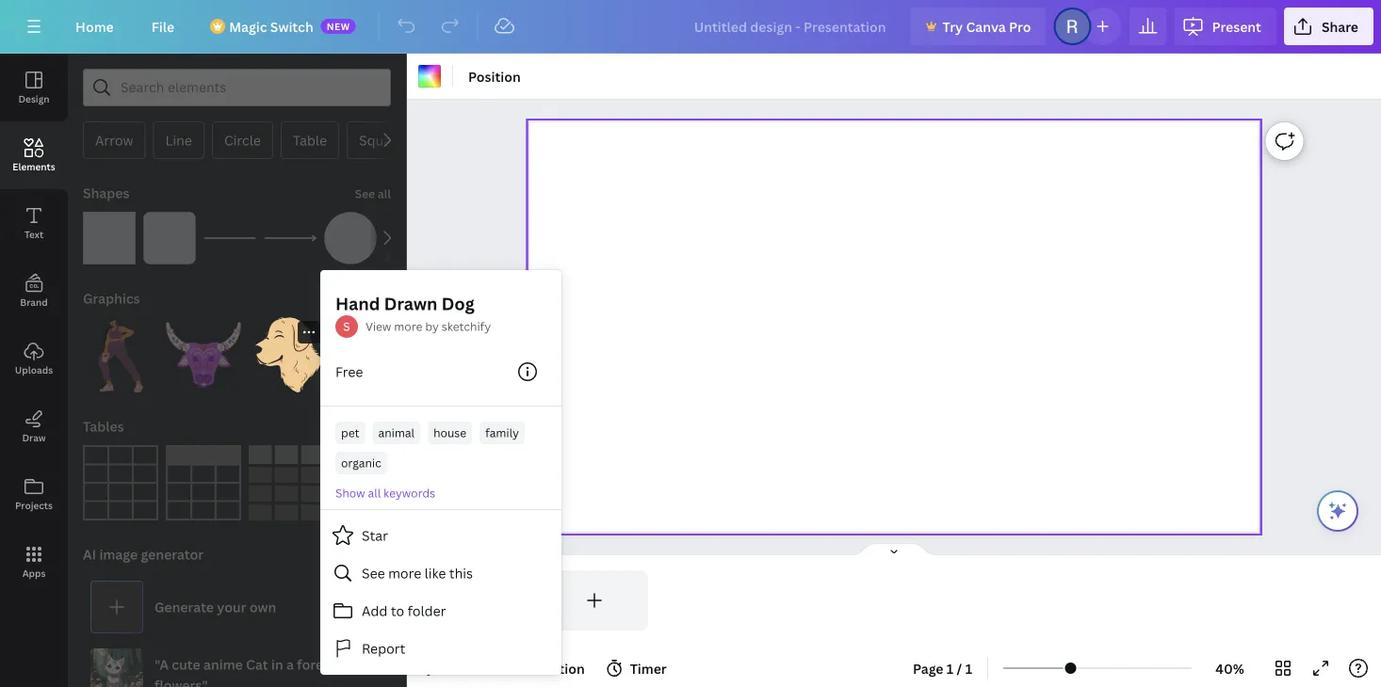 Task type: locate. For each thing, give the bounding box(es) containing it.
free button
[[335, 363, 363, 381]]

try canva pro button
[[911, 8, 1046, 45]]

more down drawn
[[394, 319, 423, 334]]

1 see all from the top
[[355, 186, 391, 202]]

3 see all from the top
[[355, 420, 391, 435]]

add this table to the canvas image
[[83, 446, 158, 521], [166, 446, 241, 521], [249, 446, 324, 521], [332, 446, 407, 521]]

all up triangle up image
[[378, 186, 391, 202]]

see more like this
[[362, 565, 473, 583]]

see up view
[[355, 292, 375, 307]]

see for tables
[[355, 420, 375, 435]]

flowers"
[[155, 677, 208, 688]]

2 1 from the left
[[965, 660, 972, 678]]

see all up view
[[355, 292, 391, 307]]

all right pet
[[378, 420, 391, 435]]

see all button for shapes
[[353, 174, 393, 212]]

3 see all button from the top
[[353, 408, 393, 446]]

family button
[[480, 422, 525, 445]]

more inside button
[[388, 565, 421, 583]]

main menu bar
[[0, 0, 1381, 54]]

in
[[271, 656, 283, 674]]

uploads
[[15, 364, 53, 376]]

present button
[[1174, 8, 1277, 45]]

2 see all from the top
[[355, 292, 391, 307]]

2 add this line to the canvas image from the left
[[264, 212, 317, 265]]

graphics button
[[81, 280, 142, 318]]

1 add this table to the canvas image from the left
[[83, 446, 158, 521]]

add this line to the canvas image
[[204, 212, 256, 265], [264, 212, 317, 265]]

2 vertical spatial see all
[[355, 420, 391, 435]]

see all up the organic at the left bottom of page
[[355, 420, 391, 435]]

page 1 / 1
[[913, 660, 972, 678]]

see up add
[[362, 565, 385, 583]]

pet
[[341, 425, 359, 441]]

house button
[[428, 422, 472, 445]]

forest
[[297, 656, 335, 674]]

share button
[[1284, 8, 1374, 45]]

square
[[359, 131, 404, 149]]

page 1 image
[[422, 571, 529, 631]]

Search elements search field
[[121, 70, 353, 106]]

report
[[362, 640, 405, 658]]

see all up white circle shape 'image'
[[355, 186, 391, 202]]

all up view
[[378, 292, 391, 307]]

all right "show"
[[368, 486, 381, 501]]

star button
[[320, 517, 562, 555]]

hand drawn dog
[[335, 293, 475, 316]]

duration button
[[498, 654, 592, 684]]

see all button for graphics
[[353, 280, 393, 318]]

star
[[362, 527, 388, 545]]

triangle up image
[[384, 212, 437, 265]]

show all keywords
[[335, 486, 435, 501]]

0 vertical spatial see all button
[[353, 174, 393, 212]]

report button
[[320, 630, 562, 668]]

1 vertical spatial more
[[388, 565, 421, 583]]

elements
[[13, 160, 55, 173]]

see up white circle shape 'image'
[[355, 186, 375, 202]]

group
[[249, 318, 324, 393]]

timer button
[[600, 654, 674, 684]]

2 vertical spatial see all button
[[353, 408, 393, 446]]

anime
[[203, 656, 243, 674]]

more for by
[[394, 319, 423, 334]]

notes
[[445, 660, 483, 678]]

3 add this table to the canvas image from the left
[[249, 446, 324, 521]]

square button
[[347, 122, 416, 159]]

projects button
[[0, 461, 68, 529]]

more inside button
[[394, 319, 423, 334]]

see all button up the organic at the left bottom of page
[[353, 408, 393, 446]]

show
[[335, 486, 365, 501]]

like
[[425, 565, 446, 583]]

canva assistant image
[[1327, 500, 1349, 523]]

line button
[[153, 122, 204, 159]]

rounded square image
[[143, 212, 196, 265]]

present
[[1212, 17, 1262, 35]]

more left like
[[388, 565, 421, 583]]

1 vertical spatial see all button
[[353, 280, 393, 318]]

0 vertical spatial more
[[394, 319, 423, 334]]

sketchify element
[[335, 316, 358, 338]]

magic switch
[[229, 17, 313, 35]]

see left animal
[[355, 420, 375, 435]]

home link
[[60, 8, 129, 45]]

1 add this line to the canvas image from the left
[[204, 212, 256, 265]]

1
[[947, 660, 954, 678], [965, 660, 972, 678]]

see all button down square 'button'
[[353, 174, 393, 212]]

ai image generator
[[83, 546, 204, 564]]

0 vertical spatial see all
[[355, 186, 391, 202]]

1 horizontal spatial add this line to the canvas image
[[264, 212, 317, 265]]

table button
[[281, 122, 339, 159]]

0 horizontal spatial add this line to the canvas image
[[204, 212, 256, 265]]

#ffffff image
[[418, 65, 441, 88]]

1 see all button from the top
[[353, 174, 393, 212]]

more
[[394, 319, 423, 334], [388, 565, 421, 583]]

see all for graphics
[[355, 292, 391, 307]]

add this line to the canvas image right rounded square image
[[204, 212, 256, 265]]

shapes button
[[81, 174, 131, 212]]

your
[[217, 599, 246, 617]]

1 right /
[[965, 660, 972, 678]]

add this line to the canvas image left white circle shape 'image'
[[264, 212, 317, 265]]

all for graphics
[[378, 292, 391, 307]]

1 left /
[[947, 660, 954, 678]]

woman with kettlebell illustration image
[[83, 318, 158, 393]]

all
[[378, 186, 391, 202], [378, 292, 391, 307], [378, 420, 391, 435], [368, 486, 381, 501]]

circle
[[224, 131, 261, 149]]

see all for tables
[[355, 420, 391, 435]]

page
[[913, 660, 944, 678]]

see all button up view
[[353, 280, 393, 318]]

0 horizontal spatial 1
[[947, 660, 954, 678]]

1 horizontal spatial 1
[[965, 660, 972, 678]]

family
[[485, 425, 519, 441]]

2 see all button from the top
[[353, 280, 393, 318]]

animal
[[378, 425, 415, 441]]

folder
[[408, 602, 446, 620]]

tables
[[83, 418, 124, 436]]

1 vertical spatial see all
[[355, 292, 391, 307]]

sketchify
[[442, 319, 491, 334]]

notes button
[[415, 654, 490, 684]]

design button
[[0, 54, 68, 122]]

see all button for tables
[[353, 408, 393, 446]]

arrow button
[[83, 122, 146, 159]]

house
[[433, 425, 467, 441]]

hand drawn dog link
[[335, 293, 475, 316]]

organic button
[[335, 452, 387, 475]]



Task type: vqa. For each thing, say whether or not it's contained in the screenshot.
'Design' button
yes



Task type: describe. For each thing, give the bounding box(es) containing it.
home
[[75, 17, 114, 35]]

see all for shapes
[[355, 186, 391, 202]]

switch
[[270, 17, 313, 35]]

by
[[425, 319, 439, 334]]

uploads button
[[0, 325, 68, 393]]

hide image
[[406, 326, 418, 416]]

canva
[[966, 17, 1006, 35]]

"a
[[155, 656, 169, 674]]

apps button
[[0, 529, 68, 596]]

drawn
[[384, 293, 438, 316]]

all for tables
[[378, 420, 391, 435]]

view more by sketchify
[[366, 319, 491, 334]]

pet button
[[335, 422, 365, 445]]

position button
[[461, 61, 528, 91]]

hide pages image
[[849, 543, 939, 558]]

brand
[[20, 296, 48, 309]]

40% button
[[1200, 654, 1261, 684]]

add to folder button
[[320, 593, 562, 630]]

circle button
[[212, 122, 273, 159]]

wild pattern like hand gesture image
[[332, 318, 407, 393]]

add to folder
[[362, 602, 446, 620]]

tables button
[[81, 408, 126, 446]]

all inside button
[[368, 486, 381, 501]]

table
[[293, 131, 327, 149]]

square image
[[83, 212, 136, 265]]

image
[[99, 546, 138, 564]]

more for like
[[388, 565, 421, 583]]

apps
[[22, 567, 46, 580]]

view
[[366, 319, 391, 334]]

file
[[151, 17, 174, 35]]

"a cute anime cat in a forest with flowers"
[[155, 656, 366, 688]]

position
[[468, 67, 521, 85]]

keywords
[[384, 486, 435, 501]]

cute
[[172, 656, 200, 674]]

brand button
[[0, 257, 68, 325]]

see inside button
[[362, 565, 385, 583]]

generate
[[155, 599, 214, 617]]

duration
[[528, 660, 585, 678]]

all for shapes
[[378, 186, 391, 202]]

4 add this table to the canvas image from the left
[[332, 446, 407, 521]]

text
[[24, 228, 43, 241]]

hand drawn dog image
[[249, 318, 324, 393]]

arrow
[[95, 131, 133, 149]]

ai
[[83, 546, 96, 564]]

see for shapes
[[355, 186, 375, 202]]

try
[[943, 17, 963, 35]]

Design title text field
[[679, 8, 903, 45]]

to
[[391, 602, 404, 620]]

generator
[[141, 546, 204, 564]]

animal button
[[373, 422, 420, 445]]

hand
[[335, 293, 380, 316]]

graphics
[[83, 290, 140, 308]]

projects
[[15, 499, 53, 512]]

2 add this table to the canvas image from the left
[[166, 446, 241, 521]]

elements button
[[0, 122, 68, 189]]

timer
[[630, 660, 667, 678]]

side panel tab list
[[0, 54, 68, 596]]

try canva pro
[[943, 17, 1031, 35]]

cat
[[246, 656, 268, 674]]

pro
[[1009, 17, 1031, 35]]

draw
[[22, 432, 46, 444]]

generate your own
[[155, 599, 276, 617]]

add
[[362, 602, 388, 620]]

/
[[957, 660, 962, 678]]

with
[[339, 656, 366, 674]]

magic
[[229, 17, 267, 35]]

show all keywords button
[[335, 482, 435, 503]]

view more by sketchify button
[[366, 318, 491, 336]]

own
[[250, 599, 276, 617]]

Page title text field
[[444, 612, 451, 631]]

draw button
[[0, 393, 68, 461]]

new
[[327, 20, 350, 33]]

file button
[[136, 8, 190, 45]]

design
[[18, 92, 50, 105]]

line
[[165, 131, 192, 149]]

share
[[1322, 17, 1359, 35]]

text button
[[0, 189, 68, 257]]

shapes
[[83, 184, 129, 202]]

1 1 from the left
[[947, 660, 954, 678]]

40%
[[1216, 660, 1244, 678]]

detailed colorful year of the ox floral bull head image
[[166, 318, 241, 393]]

sketchify image
[[335, 316, 358, 338]]

see more like this button
[[320, 555, 562, 593]]

free
[[335, 363, 363, 381]]

dog
[[442, 293, 475, 316]]

white circle shape image
[[324, 212, 377, 265]]

see for graphics
[[355, 292, 375, 307]]

organic
[[341, 456, 381, 471]]



